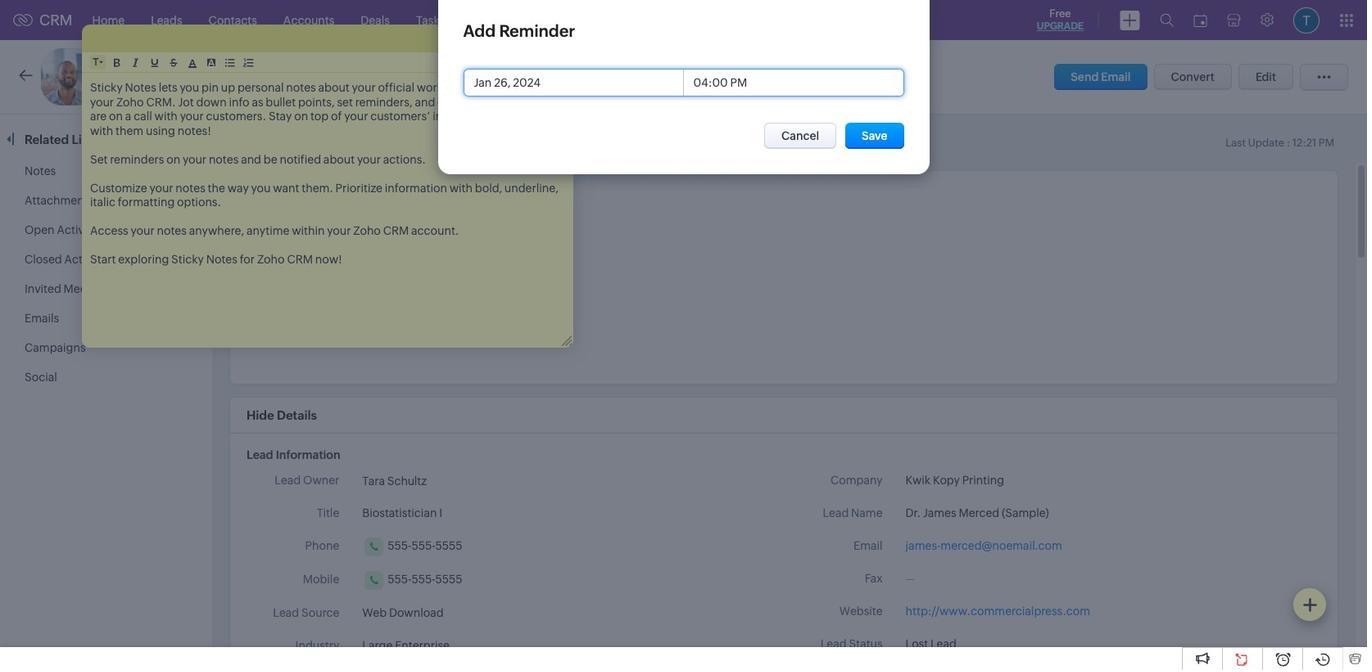 Task type: vqa. For each thing, say whether or not it's contained in the screenshot.
right on
yes



Task type: describe. For each thing, give the bounding box(es) containing it.
edit
[[1256, 70, 1276, 84]]

your up are
[[90, 95, 114, 109]]

schultz for title
[[387, 475, 427, 488]]

home link
[[79, 0, 138, 40]]

activities for closed activities
[[64, 253, 113, 266]]

you up jot
[[180, 81, 199, 94]]

crm link
[[13, 11, 73, 29]]

within inside sticky notes lets you pin up personal notes about your official work items from within your zoho crm. jot down info as bullet points, set reminders, and create to-dos while you are on a call with your customers. stay on top of your customers' info before you engage with them using notes!
[[505, 81, 538, 94]]

1 horizontal spatial on
[[166, 153, 180, 166]]

http://www.commercialpress.com
[[906, 605, 1090, 618]]

notes down the formatting
[[157, 224, 187, 238]]

0 horizontal spatial lost lead
[[415, 333, 466, 346]]

save button
[[845, 123, 904, 149]]

dr. for dr. james merced (sample) - kwik kopy printing
[[111, 66, 134, 85]]

profile element
[[1284, 0, 1329, 40]]

zoho inside sticky notes lets you pin up personal notes about your official work items from within your zoho crm. jot down info as bullet points, set reminders, and create to-dos while you are on a call with your customers. stay on top of your customers' info before you engage with them using notes!
[[116, 95, 144, 109]]

biostatistician
[[362, 507, 437, 520]]

your inside the customize your notes the way you want them. prioritize information with bold, underline, italic formatting options.
[[149, 181, 173, 195]]

tara schultz for title
[[362, 475, 427, 488]]

dr. james merced (sample)
[[906, 507, 1049, 520]]

1 vertical spatial lost
[[906, 638, 928, 651]]

account.
[[411, 224, 459, 238]]

555- up web download
[[388, 573, 412, 586]]

using
[[146, 124, 175, 137]]

them.
[[302, 181, 333, 195]]

a
[[125, 110, 131, 123]]

search image
[[1160, 13, 1174, 27]]

you inside the customize your notes the way you want them. prioritize information with bold, underline, italic formatting options.
[[251, 181, 271, 195]]

1 horizontal spatial info
[[433, 110, 453, 123]]

1 vertical spatial and
[[241, 153, 261, 166]]

company
[[831, 474, 883, 487]]

industry
[[295, 640, 339, 653]]

underline,
[[504, 181, 559, 195]]

0 horizontal spatial with
[[90, 124, 113, 137]]

home
[[92, 14, 125, 27]]

merced for dr. james merced (sample)
[[959, 507, 999, 520]]

prioritize
[[336, 181, 383, 195]]

biostatistician i
[[362, 507, 442, 520]]

sticky inside sticky notes lets you pin up personal notes about your official work items from within your zoho crm. jot down info as bullet points, set reminders, and create to-dos while you are on a call with your customers. stay on top of your customers' info before you engage with them using notes!
[[90, 81, 123, 94]]

minimize image
[[549, 28, 565, 49]]

lead owner for email
[[315, 196, 380, 209]]

hide details link
[[247, 409, 317, 423]]

free upgrade
[[1037, 7, 1084, 32]]

set
[[90, 153, 108, 166]]

555-555-5555 for phone
[[388, 540, 462, 553]]

5555 for phone
[[435, 540, 462, 553]]

leads
[[151, 14, 182, 27]]

emails
[[25, 312, 59, 325]]

stay
[[269, 110, 292, 123]]

campaigns link
[[25, 342, 86, 355]]

james- for james-merced@noemail.com link to the left
[[415, 230, 450, 243]]

overview link
[[249, 131, 303, 145]]

0 vertical spatial lead status
[[318, 333, 380, 346]]

your up set
[[352, 81, 376, 94]]

notified
[[280, 153, 321, 166]]

1 horizontal spatial meetings
[[471, 14, 521, 27]]

555- down biostatistician
[[388, 540, 412, 553]]

emails link
[[25, 312, 59, 325]]

create
[[438, 95, 471, 109]]

create menu element
[[1110, 0, 1150, 40]]

italic
[[90, 196, 116, 209]]

1 vertical spatial kopy
[[933, 474, 960, 487]]

contacts link
[[195, 0, 270, 40]]

timeline link
[[338, 131, 387, 145]]

hide details
[[247, 409, 317, 423]]

with inside the customize your notes the way you want them. prioritize information with bold, underline, italic formatting options.
[[449, 181, 473, 195]]

0 horizontal spatial email
[[351, 230, 380, 243]]

1 vertical spatial printing
[[962, 474, 1004, 487]]

notes inside the customize your notes the way you want them. prioritize information with bold, underline, italic formatting options.
[[176, 181, 205, 195]]

lead source
[[273, 607, 339, 620]]

2 horizontal spatial zoho
[[353, 224, 381, 238]]

personal
[[237, 81, 284, 94]]

down
[[196, 95, 227, 109]]

1 horizontal spatial james-merced@noemail.com link
[[906, 538, 1062, 555]]

(sample) for dr. james merced (sample) - kwik kopy printing
[[253, 66, 324, 85]]

notes inside sticky notes lets you pin up personal notes about your official work items from within your zoho crm. jot down info as bullet points, set reminders, and create to-dos while you are on a call with your customers. stay on top of your customers' info before you engage with them using notes!
[[286, 81, 316, 94]]

hide
[[247, 409, 274, 423]]

source
[[301, 607, 339, 620]]

up
[[221, 81, 235, 94]]

and inside sticky notes lets you pin up personal notes about your official work items from within your zoho crm. jot down info as bullet points, set reminders, and create to-dos while you are on a call with your customers. stay on top of your customers' info before you engage with them using notes!
[[415, 95, 435, 109]]

you up engage
[[541, 95, 560, 109]]

last
[[1226, 137, 1246, 149]]

open activities link
[[25, 224, 106, 237]]

set
[[337, 95, 353, 109]]

merced for dr. james merced (sample) - kwik kopy printing
[[190, 66, 250, 85]]

way
[[227, 181, 249, 195]]

1 horizontal spatial zoho
[[257, 253, 285, 266]]

1 vertical spatial notes
[[25, 165, 56, 178]]

for
[[240, 253, 255, 266]]

1 vertical spatial kwik
[[906, 474, 931, 487]]

social link
[[25, 371, 57, 384]]

dr. james merced (sample) - kwik kopy printing
[[111, 66, 440, 85]]

free
[[1049, 7, 1071, 20]]

of
[[331, 110, 342, 123]]

MMM D, YYYY text field
[[464, 70, 684, 96]]

actions.
[[383, 153, 426, 166]]

1 horizontal spatial lost lead
[[906, 638, 957, 651]]

0 horizontal spatial james-merced@noemail.com link
[[415, 225, 572, 243]]

crm.
[[146, 95, 176, 109]]

search element
[[1150, 0, 1184, 40]]

1 vertical spatial sticky
[[171, 253, 204, 266]]

start
[[90, 253, 116, 266]]

sticky notes lets you pin up personal notes about your official work items from within your zoho crm. jot down info as bullet points, set reminders, and create to-dos while you are on a call with your customers. stay on top of your customers' info before you engage with them using notes!
[[90, 81, 563, 137]]

about for notes
[[318, 81, 350, 94]]

lead name
[[823, 507, 883, 520]]

web
[[362, 607, 387, 620]]

0 vertical spatial lost
[[415, 333, 438, 346]]

social
[[25, 371, 57, 384]]

phone for email
[[346, 265, 380, 278]]

0 vertical spatial with
[[154, 110, 178, 123]]

are
[[90, 110, 107, 123]]

formatting
[[118, 196, 175, 209]]

them
[[116, 124, 144, 137]]

now!
[[315, 253, 342, 266]]

owner for title
[[303, 474, 339, 487]]

0 horizontal spatial james-merced@noemail.com
[[415, 230, 572, 243]]

-
[[328, 70, 332, 84]]

1 vertical spatial meetings
[[64, 283, 113, 296]]

name
[[851, 507, 883, 520]]

set reminders on your notes and be notified about your actions.
[[90, 153, 426, 166]]

leads link
[[138, 0, 195, 40]]

related
[[25, 133, 69, 147]]

options.
[[177, 196, 221, 209]]

tara for email
[[415, 197, 438, 210]]

invited
[[25, 283, 61, 296]]

1 horizontal spatial lead status
[[821, 638, 883, 651]]

bullet
[[266, 95, 296, 109]]

notes link
[[25, 165, 56, 178]]

create new sticky note image
[[1302, 598, 1317, 613]]

details
[[277, 409, 317, 423]]

phone for title
[[305, 540, 339, 553]]

while
[[510, 95, 538, 109]]

access
[[90, 224, 128, 238]]

0 vertical spatial info
[[229, 95, 249, 109]]

notes inside sticky notes lets you pin up personal notes about your official work items from within your zoho crm. jot down info as bullet points, set reminders, and create to-dos while you are on a call with your customers. stay on top of your customers' info before you engage with them using notes!
[[125, 81, 156, 94]]

work
[[417, 81, 443, 94]]

schultz for email
[[440, 197, 480, 210]]

dos
[[488, 95, 508, 109]]

reminder image
[[508, 28, 524, 49]]

james for dr. james merced (sample) - kwik kopy printing
[[137, 66, 186, 85]]

anywhere,
[[189, 224, 244, 238]]

pin
[[202, 81, 219, 94]]

customize your notes the way you want them. prioritize information with bold, underline, italic formatting options.
[[90, 181, 561, 209]]

your up exploring
[[131, 224, 155, 238]]

your up 'notes!'
[[180, 110, 204, 123]]

download
[[389, 607, 444, 620]]

calendar image
[[1193, 14, 1207, 27]]

owner for email
[[344, 196, 380, 209]]

deals
[[361, 14, 390, 27]]

printing inside the dr. james merced (sample) - kwik kopy printing
[[395, 70, 440, 84]]

your up now!
[[327, 224, 351, 238]]



Task type: locate. For each thing, give the bounding box(es) containing it.
info up customers.
[[229, 95, 249, 109]]

with
[[154, 110, 178, 123], [90, 124, 113, 137], [449, 181, 473, 195]]

on down using in the top of the page
[[166, 153, 180, 166]]

0 vertical spatial tara schultz
[[415, 197, 480, 210]]

0 vertical spatial lead owner
[[315, 196, 380, 209]]

start exploring sticky notes for zoho crm now!
[[90, 253, 342, 266]]

email down name
[[854, 540, 883, 553]]

2 vertical spatial notes
[[206, 253, 237, 266]]

contacts
[[209, 14, 257, 27]]

0 vertical spatial schultz
[[440, 197, 480, 210]]

printing up dr. james merced (sample)
[[962, 474, 1004, 487]]

tara schultz
[[415, 197, 480, 210], [362, 475, 427, 488]]

sticky down anywhere,
[[171, 253, 204, 266]]

1 vertical spatial merced
[[959, 507, 999, 520]]

about inside sticky notes lets you pin up personal notes about your official work items from within your zoho crm. jot down info as bullet points, set reminders, and create to-dos while you are on a call with your customers. stay on top of your customers' info before you engage with them using notes!
[[318, 81, 350, 94]]

2 vertical spatial with
[[449, 181, 473, 195]]

0 horizontal spatial info
[[229, 95, 249, 109]]

2 vertical spatial email
[[854, 540, 883, 553]]

notes up the the at top
[[209, 153, 239, 166]]

email down prioritize
[[351, 230, 380, 243]]

5555
[[435, 540, 462, 553], [435, 573, 462, 586]]

0 vertical spatial printing
[[395, 70, 440, 84]]

(sample) for dr. james merced (sample)
[[1002, 507, 1049, 520]]

notes
[[286, 81, 316, 94], [209, 153, 239, 166], [176, 181, 205, 195], [157, 224, 187, 238]]

5555 for mobile
[[435, 573, 462, 586]]

0 horizontal spatial merced@noemail.com
[[450, 230, 572, 243]]

access your notes anywhere, anytime within your zoho crm account.
[[90, 224, 459, 238]]

james down the kwik kopy printing
[[923, 507, 956, 520]]

0 horizontal spatial and
[[241, 153, 261, 166]]

0 vertical spatial james
[[137, 66, 186, 85]]

2 vertical spatial zoho
[[257, 253, 285, 266]]

0 vertical spatial and
[[415, 95, 435, 109]]

to-
[[473, 95, 488, 109]]

cancel
[[781, 129, 819, 143]]

0 vertical spatial tara
[[415, 197, 438, 210]]

owner down prioritize
[[344, 196, 380, 209]]

the
[[208, 181, 225, 195]]

1 horizontal spatial crm
[[287, 253, 313, 266]]

0 vertical spatial activities
[[57, 224, 106, 237]]

schultz up biostatistician i
[[387, 475, 427, 488]]

0 vertical spatial merced
[[190, 66, 250, 85]]

cancel button
[[764, 123, 837, 149]]

0 vertical spatial dr.
[[111, 66, 134, 85]]

james-merced@noemail.com down dr. james merced (sample)
[[906, 540, 1062, 553]]

tara down information
[[415, 197, 438, 210]]

and down work
[[415, 95, 435, 109]]

555-555-5555 up download
[[388, 573, 462, 586]]

fax
[[865, 573, 883, 586]]

1 vertical spatial lead status
[[821, 638, 883, 651]]

deals link
[[348, 0, 403, 40]]

1 horizontal spatial kwik
[[906, 474, 931, 487]]

merced
[[190, 66, 250, 85], [959, 507, 999, 520]]

0 horizontal spatial tara
[[362, 475, 385, 488]]

large
[[362, 640, 393, 653]]

notes up options.
[[176, 181, 205, 195]]

website
[[839, 605, 883, 618]]

sticky
[[90, 81, 123, 94], [171, 253, 204, 266]]

closed activities link
[[25, 253, 113, 266]]

jot
[[178, 95, 194, 109]]

1 vertical spatial lost lead
[[906, 638, 957, 651]]

notes up the 'points,'
[[286, 81, 316, 94]]

merced@noemail.com down dr. james merced (sample)
[[941, 540, 1062, 553]]

your down 'notes!'
[[183, 153, 206, 166]]

0 horizontal spatial on
[[109, 110, 123, 123]]

1 horizontal spatial and
[[415, 95, 435, 109]]

with left bold,
[[449, 181, 473, 195]]

activities up closed activities link
[[57, 224, 106, 237]]

1 horizontal spatial lost
[[906, 638, 928, 651]]

0 horizontal spatial zoho
[[116, 95, 144, 109]]

555- up download
[[412, 573, 435, 586]]

campaigns
[[25, 342, 86, 355]]

phone down title
[[305, 540, 339, 553]]

you right way
[[251, 181, 271, 195]]

555-555-5555 for mobile
[[388, 573, 462, 586]]

email right send
[[1101, 70, 1131, 84]]

0 horizontal spatial dr.
[[111, 66, 134, 85]]

1 vertical spatial with
[[90, 124, 113, 137]]

1 horizontal spatial merced
[[959, 507, 999, 520]]

0 horizontal spatial printing
[[395, 70, 440, 84]]

kopy up dr. james merced (sample)
[[933, 474, 960, 487]]

1 horizontal spatial within
[[505, 81, 538, 94]]

within up now!
[[292, 224, 325, 238]]

lead owner down prioritize
[[315, 196, 380, 209]]

james- for the rightmost james-merced@noemail.com link
[[906, 540, 941, 553]]

1 vertical spatial within
[[292, 224, 325, 238]]

zoho right the for
[[257, 253, 285, 266]]

title
[[317, 507, 339, 520]]

owner down information
[[303, 474, 339, 487]]

merced@noemail.com for james-merced@noemail.com link to the left
[[450, 230, 572, 243]]

with down the crm. at left
[[154, 110, 178, 123]]

1 vertical spatial schultz
[[387, 475, 427, 488]]

reminders
[[110, 153, 164, 166]]

kwik
[[334, 70, 361, 84], [906, 474, 931, 487]]

merced@noemail.com for the rightmost james-merced@noemail.com link
[[941, 540, 1062, 553]]

0 horizontal spatial owner
[[303, 474, 339, 487]]

0 vertical spatial lost lead
[[415, 333, 466, 346]]

0 horizontal spatial meetings
[[64, 283, 113, 296]]

0 vertical spatial phone
[[346, 265, 380, 278]]

send
[[1071, 70, 1099, 84]]

related list
[[25, 133, 95, 147]]

merced down the kwik kopy printing
[[959, 507, 999, 520]]

0 horizontal spatial schultz
[[387, 475, 427, 488]]

james-merced@noemail.com link down dr. james merced (sample)
[[906, 538, 1062, 555]]

notes down related
[[25, 165, 56, 178]]

0 vertical spatial kwik
[[334, 70, 361, 84]]

1 horizontal spatial dr.
[[906, 507, 921, 520]]

crm left now!
[[287, 253, 313, 266]]

send email
[[1071, 70, 1131, 84]]

1 5555 from the top
[[435, 540, 462, 553]]

merced@noemail.com
[[450, 230, 572, 243], [941, 540, 1062, 553]]

5555 up download
[[435, 573, 462, 586]]

dr. up a
[[111, 66, 134, 85]]

accounts link
[[270, 0, 348, 40]]

lost
[[415, 333, 438, 346], [906, 638, 928, 651]]

notes!
[[178, 124, 211, 137]]

1 horizontal spatial sticky
[[171, 253, 204, 266]]

james up the crm. at left
[[137, 66, 186, 85]]

1 vertical spatial james-merced@noemail.com
[[906, 540, 1062, 553]]

phone right now!
[[346, 265, 380, 278]]

top
[[310, 110, 329, 123]]

on left top
[[294, 110, 308, 123]]

0 horizontal spatial phone
[[305, 540, 339, 553]]

0 horizontal spatial lead status
[[318, 333, 380, 346]]

1 horizontal spatial james-
[[906, 540, 941, 553]]

about up set
[[318, 81, 350, 94]]

customers.
[[206, 110, 266, 123]]

0 vertical spatial meetings
[[471, 14, 521, 27]]

dr. for dr. james merced (sample)
[[906, 507, 921, 520]]

meetings down start
[[64, 283, 113, 296]]

kwik kopy printing
[[906, 474, 1004, 487]]

james for dr. james merced (sample)
[[923, 507, 956, 520]]

your down set
[[344, 110, 368, 123]]

0 vertical spatial owner
[[344, 196, 380, 209]]

(sample) down the kwik kopy printing
[[1002, 507, 1049, 520]]

zoho down prioritize
[[353, 224, 381, 238]]

profile image
[[1293, 7, 1320, 33]]

your down timeline link
[[357, 153, 381, 166]]

schultz down bold,
[[440, 197, 480, 210]]

0 vertical spatial sticky
[[90, 81, 123, 94]]

notes
[[125, 81, 156, 94], [25, 165, 56, 178], [206, 253, 237, 266]]

1 horizontal spatial phone
[[346, 265, 380, 278]]

merced@noemail.com down underline, at left
[[450, 230, 572, 243]]

lead owner down information
[[275, 474, 339, 487]]

meetings
[[471, 14, 521, 27], [64, 283, 113, 296]]

lead
[[315, 196, 342, 209], [318, 333, 344, 346], [440, 333, 466, 346], [247, 449, 273, 462], [275, 474, 301, 487], [823, 507, 849, 520], [273, 607, 299, 620], [821, 638, 847, 651], [931, 638, 957, 651]]

closed activities
[[25, 253, 113, 266]]

merced up down
[[190, 66, 250, 85]]

you down dos
[[493, 110, 512, 123]]

tasks link
[[403, 0, 458, 40]]

zoho up a
[[116, 95, 144, 109]]

kopy inside the dr. james merced (sample) - kwik kopy printing
[[364, 70, 392, 84]]

0 vertical spatial notes
[[125, 81, 156, 94]]

tara for title
[[362, 475, 385, 488]]

information
[[385, 181, 447, 195]]

1 horizontal spatial schultz
[[440, 197, 480, 210]]

1 vertical spatial (sample)
[[1002, 507, 1049, 520]]

notes up the crm. at left
[[125, 81, 156, 94]]

schultz
[[440, 197, 480, 210], [387, 475, 427, 488]]

2 horizontal spatial on
[[294, 110, 308, 123]]

as
[[252, 95, 263, 109]]

1 vertical spatial james
[[923, 507, 956, 520]]

1 555-555-5555 from the top
[[388, 540, 462, 553]]

0 horizontal spatial within
[[292, 224, 325, 238]]

sticky up are
[[90, 81, 123, 94]]

0 horizontal spatial merced
[[190, 66, 250, 85]]

james- down information
[[415, 230, 450, 243]]

customize
[[90, 181, 147, 195]]

printing up reminders,
[[395, 70, 440, 84]]

http://www.commercialpress.com link
[[906, 605, 1090, 618]]

0 horizontal spatial status
[[346, 333, 380, 346]]

1 vertical spatial merced@noemail.com
[[941, 540, 1062, 553]]

1 vertical spatial james-
[[906, 540, 941, 553]]

crm left 'home'
[[39, 11, 73, 29]]

lost lead
[[415, 333, 466, 346], [906, 638, 957, 651]]

save
[[862, 129, 888, 143]]

exploring
[[118, 253, 169, 266]]

0 horizontal spatial crm
[[39, 11, 73, 29]]

0 vertical spatial 5555
[[435, 540, 462, 553]]

0 vertical spatial email
[[1101, 70, 1131, 84]]

1 vertical spatial status
[[849, 638, 883, 651]]

1 vertical spatial dr.
[[906, 507, 921, 520]]

2 vertical spatial crm
[[287, 253, 313, 266]]

notes left the for
[[206, 253, 237, 266]]

0 vertical spatial status
[[346, 333, 380, 346]]

2 5555 from the top
[[435, 573, 462, 586]]

edit button
[[1238, 64, 1293, 90]]

1 horizontal spatial merced@noemail.com
[[941, 540, 1062, 553]]

2 555-555-5555 from the top
[[388, 573, 462, 586]]

555-555-5555 down i
[[388, 540, 462, 553]]

1 vertical spatial tara
[[362, 475, 385, 488]]

0 horizontal spatial lost
[[415, 333, 438, 346]]

delete image
[[528, 28, 545, 49]]

within up while
[[505, 81, 538, 94]]

0 vertical spatial kopy
[[364, 70, 392, 84]]

timeline
[[338, 131, 387, 145]]

1 vertical spatial info
[[433, 110, 453, 123]]

items
[[446, 81, 475, 94]]

invited meetings
[[25, 283, 113, 296]]

tara schultz up account.
[[415, 197, 480, 210]]

anytime
[[247, 224, 289, 238]]

before
[[456, 110, 490, 123]]

lets
[[159, 81, 177, 94]]

1 horizontal spatial status
[[849, 638, 883, 651]]

1 vertical spatial crm
[[383, 224, 409, 238]]

(sample) up bullet
[[253, 66, 324, 85]]

calls link
[[534, 0, 586, 40]]

kwik inside the dr. james merced (sample) - kwik kopy printing
[[334, 70, 361, 84]]

1 vertical spatial 555-555-5555
[[388, 573, 462, 586]]

create menu image
[[1120, 10, 1140, 30]]

0 horizontal spatial kopy
[[364, 70, 392, 84]]

0 vertical spatial james-merced@noemail.com
[[415, 230, 572, 243]]

tara schultz up biostatistician
[[362, 475, 427, 488]]

attachments
[[25, 194, 94, 207]]

pm
[[1319, 137, 1334, 149]]

on left a
[[109, 110, 123, 123]]

want
[[273, 181, 299, 195]]

1 vertical spatial activities
[[64, 253, 113, 266]]

kwik right '-'
[[334, 70, 361, 84]]

info down the create
[[433, 110, 453, 123]]

dr. right name
[[906, 507, 921, 520]]

lead owner for title
[[275, 474, 339, 487]]

1 vertical spatial zoho
[[353, 224, 381, 238]]

email inside button
[[1101, 70, 1131, 84]]

2 horizontal spatial email
[[1101, 70, 1131, 84]]

within
[[505, 81, 538, 94], [292, 224, 325, 238]]

and left be
[[241, 153, 261, 166]]

activities down access
[[64, 253, 113, 266]]

0 vertical spatial 555-555-5555
[[388, 540, 462, 553]]

crm
[[39, 11, 73, 29], [383, 224, 409, 238], [287, 253, 313, 266]]

about down timeline link
[[323, 153, 355, 166]]

update
[[1248, 137, 1284, 149]]

0 vertical spatial crm
[[39, 11, 73, 29]]

with down are
[[90, 124, 113, 137]]

1 horizontal spatial tara
[[415, 197, 438, 210]]

reminder
[[499, 21, 575, 40]]

1 vertical spatial tara schultz
[[362, 475, 427, 488]]

about for notified
[[323, 153, 355, 166]]

upgrade
[[1037, 20, 1084, 32]]

meetings up reminder "icon"
[[471, 14, 521, 27]]

555- down biostatistician i
[[412, 540, 435, 553]]

1 vertical spatial owner
[[303, 474, 339, 487]]

tara schultz for email
[[415, 197, 480, 210]]

owner
[[344, 196, 380, 209], [303, 474, 339, 487]]

info
[[229, 95, 249, 109], [433, 110, 453, 123]]

5555 down i
[[435, 540, 462, 553]]

crm left account.
[[383, 224, 409, 238]]

convert button
[[1154, 64, 1232, 90]]

None text field
[[684, 70, 903, 96]]

0 horizontal spatial sticky
[[90, 81, 123, 94]]

0 vertical spatial (sample)
[[253, 66, 324, 85]]

james-merced@noemail.com down bold,
[[415, 230, 572, 243]]

james-merced@noemail.com link down bold,
[[415, 225, 572, 243]]

0 horizontal spatial notes
[[25, 165, 56, 178]]

kopy up reminders,
[[364, 70, 392, 84]]

overview
[[249, 131, 303, 145]]

from
[[477, 81, 503, 94]]

555-555-5555
[[388, 540, 462, 553], [388, 573, 462, 586]]

your up the formatting
[[149, 181, 173, 195]]

accounts
[[283, 14, 334, 27]]

lead information
[[247, 449, 340, 462]]

kwik right company
[[906, 474, 931, 487]]

tara up biostatistician
[[362, 475, 385, 488]]

james-
[[415, 230, 450, 243], [906, 540, 941, 553]]

1 horizontal spatial with
[[154, 110, 178, 123]]

james- down dr. james merced (sample)
[[906, 540, 941, 553]]

activities for open activities
[[57, 224, 106, 237]]

0 vertical spatial within
[[505, 81, 538, 94]]

1 horizontal spatial james
[[923, 507, 956, 520]]



